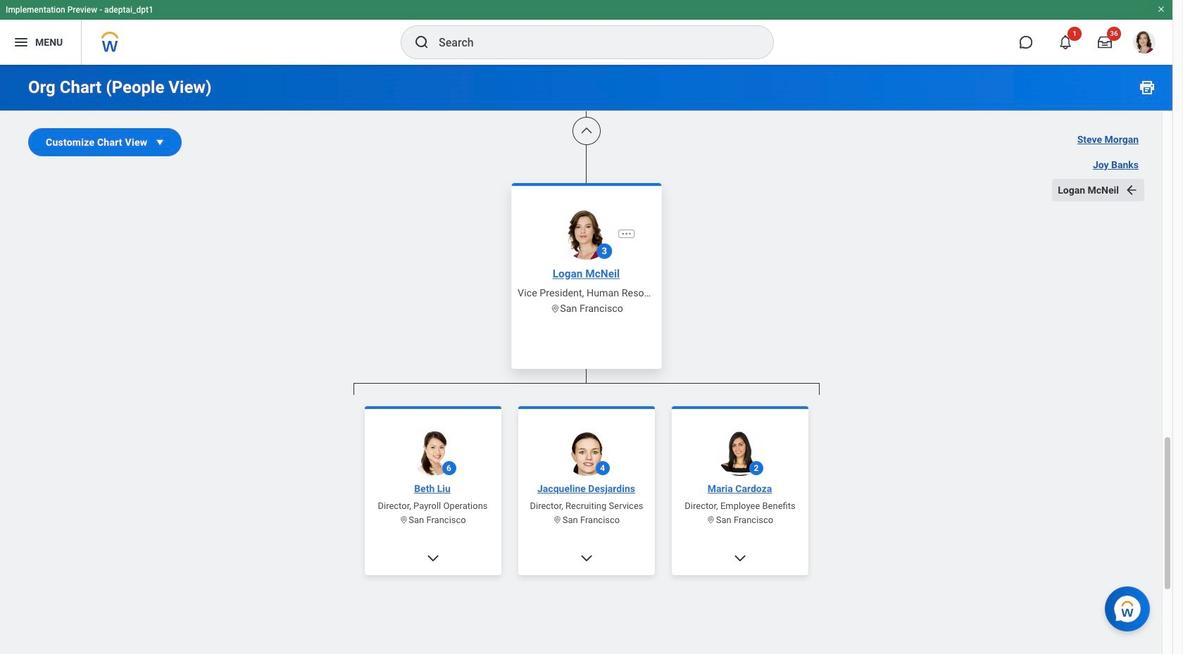 Task type: describe. For each thing, give the bounding box(es) containing it.
arrow left image
[[1125, 183, 1139, 197]]

profile logan mcneil image
[[1133, 31, 1156, 56]]

related actions image
[[620, 228, 632, 239]]

justify image
[[13, 34, 30, 51]]

location image
[[550, 303, 560, 313]]

1 chevron down image from the left
[[426, 551, 440, 565]]

inbox large image
[[1098, 35, 1112, 49]]

chevron up image
[[579, 124, 593, 138]]

notifications large image
[[1058, 35, 1072, 49]]

Search Workday  search field
[[439, 27, 744, 58]]

location image for 2nd chevron down icon from the right
[[399, 515, 409, 525]]

location image for chevron down image
[[553, 515, 562, 525]]

caret down image
[[153, 135, 167, 149]]



Task type: vqa. For each thing, say whether or not it's contained in the screenshot.
justify icon
yes



Task type: locate. For each thing, give the bounding box(es) containing it.
1 location image from the left
[[399, 515, 409, 525]]

search image
[[413, 34, 430, 51]]

3 location image from the left
[[706, 515, 716, 525]]

0 horizontal spatial chevron down image
[[426, 551, 440, 565]]

2 location image from the left
[[553, 515, 562, 525]]

logan mcneil, logan mcneil, 3 direct reports element
[[353, 395, 819, 654]]

close environment banner image
[[1157, 5, 1165, 13]]

2 chevron down image from the left
[[733, 551, 747, 565]]

main content
[[0, 0, 1172, 654]]

chevron down image
[[579, 551, 593, 565]]

banner
[[0, 0, 1172, 65]]

2 horizontal spatial location image
[[706, 515, 716, 525]]

chevron down image
[[426, 551, 440, 565], [733, 551, 747, 565]]

location image
[[399, 515, 409, 525], [553, 515, 562, 525], [706, 515, 716, 525]]

print org chart image
[[1139, 79, 1156, 96]]

0 horizontal spatial location image
[[399, 515, 409, 525]]

1 horizontal spatial chevron down image
[[733, 551, 747, 565]]

1 horizontal spatial location image
[[553, 515, 562, 525]]

location image for first chevron down icon from the right
[[706, 515, 716, 525]]



